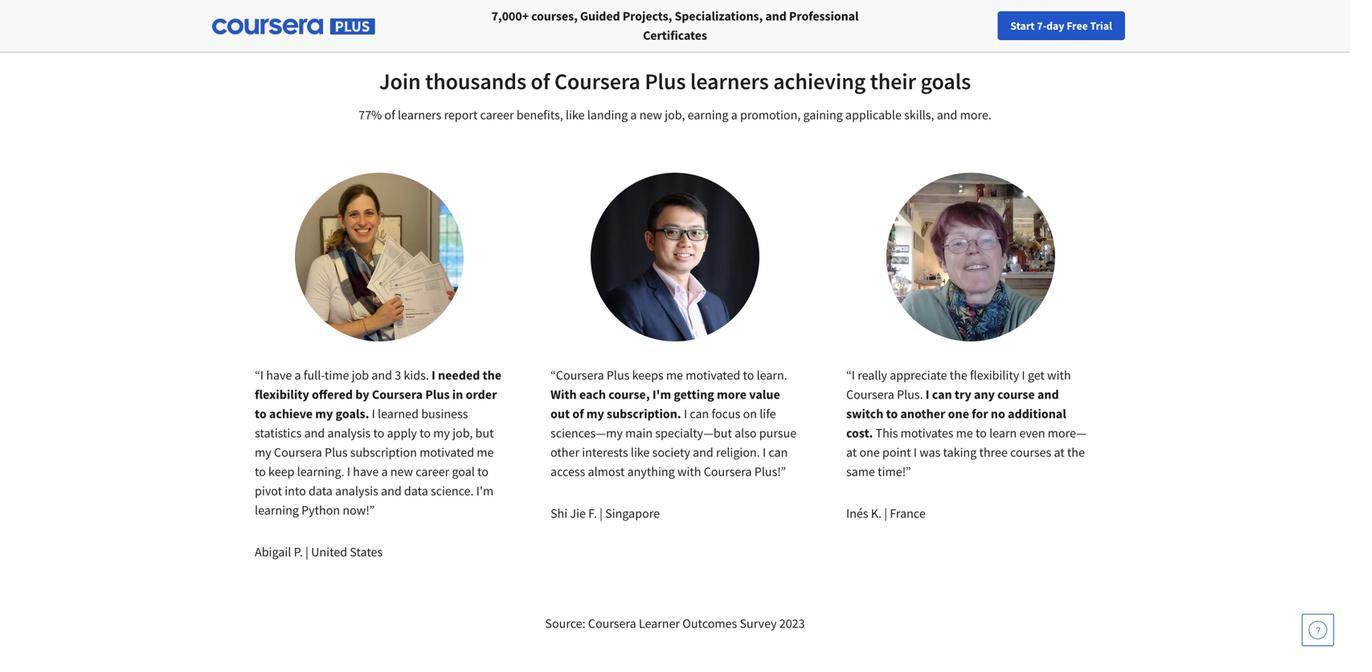 Task type: describe. For each thing, give the bounding box(es) containing it.
my inside coursera plus keeps me motivated to learn. with each course, i'm getting more value out of my subscription.
[[586, 406, 604, 422]]

now!
[[343, 502, 369, 518]]

appreciate
[[890, 367, 947, 383]]

have inside i learned business statistics and analysis to apply to my job, but my coursera plus subscription motivated me to keep learning. i have a new career goal to pivot into data analysis and data science. i'm learning python now!
[[353, 464, 379, 480]]

focus
[[712, 406, 741, 422]]

| for this motivates me to learn even more— at one point i was taking three courses at the same time!
[[884, 506, 887, 522]]

plus inside i learned business statistics and analysis to apply to my job, but my coursera plus subscription motivated me to keep learning. i have a new career goal to pivot into data analysis and data science. i'm learning python now!
[[325, 444, 348, 461]]

i needed the flexibility offered by coursera plus in order to achieve my goals.
[[255, 367, 502, 422]]

3
[[395, 367, 401, 383]]

skills,
[[904, 107, 934, 123]]

to inside i needed the flexibility offered by coursera plus in order to achieve my goals.
[[255, 406, 267, 422]]

7,000+ courses, guided projects, specializations, and professional certificates
[[491, 8, 859, 43]]

to inside this motivates me to learn even more— at one point i was taking three courses at the same time!
[[976, 425, 987, 441]]

course,
[[609, 387, 650, 403]]

i learned business statistics and analysis to apply to my job, but my coursera plus subscription motivated me to keep learning. i have a new career goal to pivot into data analysis and data science. i'm learning python now!
[[255, 406, 494, 518]]

of inside coursera plus keeps me motivated to learn. with each course, i'm getting more value out of my subscription.
[[572, 406, 584, 422]]

learned
[[378, 406, 419, 422]]

any
[[974, 387, 995, 403]]

i left really
[[852, 367, 855, 383]]

sciences—my
[[551, 425, 623, 441]]

goals.
[[336, 406, 369, 422]]

same
[[846, 464, 875, 480]]

the inside i needed the flexibility offered by coursera plus in order to achieve my goals.
[[483, 367, 502, 383]]

join thousands of coursera plus learners achieving their goals
[[379, 67, 971, 95]]

singapore
[[605, 506, 660, 522]]

projects,
[[623, 8, 672, 24]]

abigail p. | united states
[[255, 544, 383, 560]]

other
[[551, 444, 579, 461]]

goals
[[921, 67, 971, 95]]

life
[[760, 406, 776, 422]]

flexibility inside i needed the flexibility offered by coursera plus in order to achieve my goals.
[[255, 387, 309, 403]]

i inside the i can try any course and switch to another one for no additional cost.
[[926, 387, 930, 403]]

landing
[[587, 107, 628, 123]]

plus inside coursera plus keeps me motivated to learn. with each course, i'm getting more value out of my subscription.
[[607, 367, 630, 383]]

i left the 'get'
[[1022, 367, 1025, 383]]

with inside i can focus on life sciences—my main specialty—but also pursue other interests like society and religion. i can access almost anything with coursera plus!
[[677, 464, 701, 480]]

start
[[1010, 18, 1035, 33]]

python
[[301, 502, 340, 518]]

i inside this motivates me to learn even more— at one point i was taking three courses at the same time!
[[914, 444, 917, 461]]

keep
[[268, 464, 295, 480]]

subscription.
[[607, 406, 681, 422]]

me inside i learned business statistics and analysis to apply to my job, but my coursera plus subscription motivated me to keep learning. i have a new career goal to pivot into data analysis and data science. i'm learning python now!
[[477, 444, 494, 461]]

switch
[[846, 406, 884, 422]]

coursera inside i learned business statistics and analysis to apply to my job, but my coursera plus subscription motivated me to keep learning. i have a new career goal to pivot into data analysis and data science. i'm learning python now!
[[274, 444, 322, 461]]

pursue
[[759, 425, 797, 441]]

interests
[[582, 444, 628, 461]]

coursera inside i really appreciate the flexibility i get with coursera plus.
[[846, 387, 894, 403]]

to right goal on the bottom
[[477, 464, 489, 480]]

needed
[[438, 367, 480, 383]]

achieving
[[773, 67, 866, 95]]

out
[[551, 406, 570, 422]]

and down "subscription"
[[381, 483, 402, 499]]

free
[[1067, 18, 1088, 33]]

promotion,
[[740, 107, 801, 123]]

| for i learned business statistics and analysis to apply to my job, but my coursera plus subscription motivated me to keep learning. i have a new career goal to pivot into data analysis and data science. i'm learning python now!
[[305, 544, 309, 560]]

find
[[1008, 18, 1028, 33]]

and inside the i can try any course and switch to another one for no additional cost.
[[1038, 387, 1059, 403]]

plus inside i needed the flexibility offered by coursera plus in order to achieve my goals.
[[425, 387, 450, 403]]

getting
[[674, 387, 714, 403]]

i up plus!
[[763, 444, 766, 461]]

plus up 77% of learners report career benefits, like landing a new job, earning a promotion, gaining applicable skills, and more.
[[645, 67, 686, 95]]

abigail
[[255, 544, 291, 560]]

1 horizontal spatial |
[[600, 506, 603, 522]]

report
[[444, 107, 478, 123]]

shi jie f. | singapore
[[551, 506, 660, 522]]

new inside i learned business statistics and analysis to apply to my job, but my coursera plus subscription motivated me to keep learning. i have a new career goal to pivot into data analysis and data science. i'm learning python now!
[[390, 464, 413, 480]]

find your new career
[[1008, 18, 1108, 33]]

can for focus
[[690, 406, 709, 422]]

certificates
[[643, 27, 707, 43]]

your
[[1031, 18, 1052, 33]]

into
[[285, 483, 306, 499]]

77%
[[359, 107, 382, 123]]

goal
[[452, 464, 475, 480]]

to up pivot
[[255, 464, 266, 480]]

inés
[[846, 506, 868, 522]]

time
[[325, 367, 349, 383]]

one inside this motivates me to learn even more— at one point i was taking three courses at the same time!
[[860, 444, 880, 461]]

and inside 7,000+ courses, guided projects, specializations, and professional certificates
[[765, 8, 787, 24]]

anything
[[627, 464, 675, 480]]

pivot
[[255, 483, 282, 499]]

learning
[[255, 502, 299, 518]]

job, for but
[[453, 425, 473, 441]]

by
[[355, 387, 369, 403]]

in
[[452, 387, 463, 403]]

a inside i learned business statistics and analysis to apply to my job, but my coursera plus subscription motivated me to keep learning. i have a new career goal to pivot into data analysis and data science. i'm learning python now!
[[381, 464, 388, 480]]

learning.
[[297, 464, 344, 480]]

and inside i can focus on life sciences—my main specialty—but also pursue other interests like society and religion. i can access almost anything with coursera plus!
[[693, 444, 714, 461]]

2 data from the left
[[404, 483, 428, 499]]

day
[[1046, 18, 1064, 33]]

applicable
[[845, 107, 902, 123]]

7,000+
[[491, 8, 529, 24]]

get
[[1028, 367, 1045, 383]]

gaining
[[803, 107, 843, 123]]

each
[[579, 387, 606, 403]]

more—
[[1048, 425, 1087, 441]]

full-
[[304, 367, 325, 383]]

courses
[[1010, 444, 1051, 461]]

main
[[625, 425, 653, 441]]

and down the achieve
[[304, 425, 325, 441]]

was
[[920, 444, 941, 461]]

professional
[[789, 8, 859, 24]]

my inside i needed the flexibility offered by coursera plus in order to achieve my goals.
[[315, 406, 333, 422]]

with
[[551, 387, 577, 403]]

coursera inside coursera plus keeps me motivated to learn. with each course, i'm getting more value out of my subscription.
[[556, 367, 604, 383]]

source: coursera learner outcomes survey 2023
[[545, 616, 805, 632]]

career
[[1077, 18, 1108, 33]]

kids.
[[404, 367, 429, 383]]

1 vertical spatial learners
[[398, 107, 441, 123]]

more
[[717, 387, 747, 403]]

0 vertical spatial like
[[566, 107, 585, 123]]

society
[[652, 444, 690, 461]]

additional
[[1008, 406, 1066, 422]]

i right goals.
[[372, 406, 375, 422]]

this
[[876, 425, 898, 441]]

0 vertical spatial analysis
[[327, 425, 371, 441]]

learner image abigail p. image
[[295, 173, 464, 342]]

trial
[[1090, 18, 1112, 33]]

and left 3
[[372, 367, 392, 383]]



Task type: locate. For each thing, give the bounding box(es) containing it.
2 horizontal spatial the
[[1067, 444, 1085, 461]]

survey
[[740, 616, 777, 632]]

science.
[[431, 483, 474, 499]]

a down "subscription"
[[381, 464, 388, 480]]

to inside the i can try any course and switch to another one for no additional cost.
[[886, 406, 898, 422]]

specializations,
[[675, 8, 763, 24]]

data down learning.
[[309, 483, 333, 499]]

can
[[932, 387, 952, 403], [690, 406, 709, 422], [769, 444, 788, 461]]

| right k.
[[884, 506, 887, 522]]

0 vertical spatial job,
[[665, 107, 685, 123]]

1 horizontal spatial can
[[769, 444, 788, 461]]

1 horizontal spatial flexibility
[[970, 367, 1019, 383]]

time!
[[878, 464, 906, 480]]

coursera inside i can focus on life sciences—my main specialty—but also pursue other interests like society and religion. i can access almost anything with coursera plus!
[[704, 464, 752, 480]]

coursera inside i needed the flexibility offered by coursera plus in order to achieve my goals.
[[372, 387, 423, 403]]

almost
[[588, 464, 625, 480]]

more.
[[960, 107, 992, 123]]

learner image inés k. image
[[886, 173, 1055, 342]]

to up the statistics
[[255, 406, 267, 422]]

help center image
[[1308, 620, 1328, 640]]

like inside i can focus on life sciences—my main specialty—but also pursue other interests like society and religion. i can access almost anything with coursera plus!
[[631, 444, 650, 461]]

1 vertical spatial can
[[690, 406, 709, 422]]

learn.
[[757, 367, 787, 383]]

to down for at the bottom right
[[976, 425, 987, 441]]

the down more—
[[1067, 444, 1085, 461]]

plus left in on the left bottom of page
[[425, 387, 450, 403]]

1 horizontal spatial me
[[666, 367, 683, 383]]

0 vertical spatial with
[[1047, 367, 1071, 383]]

1 vertical spatial of
[[384, 107, 395, 123]]

join
[[379, 67, 421, 95]]

0 horizontal spatial i'm
[[476, 483, 494, 499]]

1 vertical spatial one
[[860, 444, 880, 461]]

0 vertical spatial of
[[531, 67, 550, 95]]

offered
[[312, 387, 353, 403]]

my down "offered"
[[315, 406, 333, 422]]

the up try
[[950, 367, 967, 383]]

the up order
[[483, 367, 502, 383]]

my down the statistics
[[255, 444, 271, 461]]

one inside the i can try any course and switch to another one for no additional cost.
[[948, 406, 969, 422]]

1 vertical spatial new
[[390, 464, 413, 480]]

1 horizontal spatial learners
[[690, 67, 769, 95]]

at down cost.
[[846, 444, 857, 461]]

to
[[743, 367, 754, 383], [255, 406, 267, 422], [886, 406, 898, 422], [373, 425, 384, 441], [420, 425, 431, 441], [976, 425, 987, 441], [255, 464, 266, 480], [477, 464, 489, 480]]

i up specialty—but
[[684, 406, 687, 422]]

0 horizontal spatial of
[[384, 107, 395, 123]]

i left full-
[[260, 367, 264, 383]]

like down the main
[[631, 444, 650, 461]]

analysis down goals.
[[327, 425, 371, 441]]

learners
[[690, 67, 769, 95], [398, 107, 441, 123]]

0 horizontal spatial at
[[846, 444, 857, 461]]

i'm down "keeps"
[[652, 387, 671, 403]]

a right earning
[[731, 107, 738, 123]]

outcomes
[[683, 616, 737, 632]]

coursera plus image
[[212, 19, 375, 35]]

job, left earning
[[665, 107, 685, 123]]

this motivates me to learn even more— at one point i was taking three courses at the same time!
[[846, 425, 1087, 480]]

for
[[972, 406, 988, 422]]

0 horizontal spatial one
[[860, 444, 880, 461]]

0 vertical spatial learners
[[690, 67, 769, 95]]

1 vertical spatial analysis
[[335, 483, 378, 499]]

i
[[260, 367, 264, 383], [432, 367, 435, 383], [852, 367, 855, 383], [1022, 367, 1025, 383], [926, 387, 930, 403], [372, 406, 375, 422], [684, 406, 687, 422], [763, 444, 766, 461], [914, 444, 917, 461], [347, 464, 350, 480]]

0 vertical spatial new
[[639, 107, 662, 123]]

i'm right science.
[[476, 483, 494, 499]]

1 horizontal spatial one
[[948, 406, 969, 422]]

me right "keeps"
[[666, 367, 683, 383]]

0 horizontal spatial like
[[566, 107, 585, 123]]

at down more—
[[1054, 444, 1065, 461]]

coursera plus keeps me motivated to learn. with each course, i'm getting more value out of my subscription.
[[551, 367, 787, 422]]

at
[[846, 444, 857, 461], [1054, 444, 1065, 461]]

of right 77%
[[384, 107, 395, 123]]

1 horizontal spatial i'm
[[652, 387, 671, 403]]

2023
[[779, 616, 805, 632]]

i really appreciate the flexibility i get with coursera plus.
[[846, 367, 1071, 403]]

coursera down religion.
[[704, 464, 752, 480]]

can down pursue
[[769, 444, 788, 461]]

i left 'was'
[[914, 444, 917, 461]]

new down "subscription"
[[390, 464, 413, 480]]

0 vertical spatial motivated
[[686, 367, 740, 383]]

flexibility inside i really appreciate the flexibility i get with coursera plus.
[[970, 367, 1019, 383]]

1 vertical spatial career
[[416, 464, 449, 480]]

learners up earning
[[690, 67, 769, 95]]

0 horizontal spatial the
[[483, 367, 502, 383]]

1 data from the left
[[309, 483, 333, 499]]

2 horizontal spatial of
[[572, 406, 584, 422]]

1 horizontal spatial new
[[639, 107, 662, 123]]

coursera right source:
[[588, 616, 636, 632]]

one up 'same'
[[860, 444, 880, 461]]

0 horizontal spatial me
[[477, 444, 494, 461]]

2 vertical spatial can
[[769, 444, 788, 461]]

coursera down 3
[[372, 387, 423, 403]]

job,
[[665, 107, 685, 123], [453, 425, 473, 441]]

0 vertical spatial one
[[948, 406, 969, 422]]

0 vertical spatial flexibility
[[970, 367, 1019, 383]]

motivates
[[901, 425, 954, 441]]

the
[[483, 367, 502, 383], [950, 367, 967, 383], [1067, 444, 1085, 461]]

with right the 'get'
[[1047, 367, 1071, 383]]

my down the business
[[433, 425, 450, 441]]

subscription
[[350, 444, 417, 461]]

analysis
[[327, 425, 371, 441], [335, 483, 378, 499]]

earning
[[688, 107, 729, 123]]

shi
[[551, 506, 568, 522]]

f.
[[588, 506, 597, 522]]

religion.
[[716, 444, 760, 461]]

learner
[[639, 616, 680, 632]]

0 vertical spatial career
[[480, 107, 514, 123]]

0 horizontal spatial career
[[416, 464, 449, 480]]

achieve
[[269, 406, 313, 422]]

0 horizontal spatial have
[[266, 367, 292, 383]]

apply
[[387, 425, 417, 441]]

1 vertical spatial motivated
[[420, 444, 474, 461]]

0 horizontal spatial new
[[390, 464, 413, 480]]

really
[[858, 367, 887, 383]]

career up science.
[[416, 464, 449, 480]]

career right report in the left top of the page
[[480, 107, 514, 123]]

i right the kids.
[[432, 367, 435, 383]]

me inside coursera plus keeps me motivated to learn. with each course, i'm getting more value out of my subscription.
[[666, 367, 683, 383]]

value
[[749, 387, 780, 403]]

motivated inside i learned business statistics and analysis to apply to my job, but my coursera plus subscription motivated me to keep learning. i have a new career goal to pivot into data analysis and data science. i'm learning python now!
[[420, 444, 474, 461]]

1 vertical spatial have
[[353, 464, 379, 480]]

start 7-day free trial button
[[998, 11, 1125, 40]]

i can try any course and switch to another one for no additional cost.
[[846, 387, 1066, 441]]

to right apply
[[420, 425, 431, 441]]

of right out on the bottom
[[572, 406, 584, 422]]

jie
[[570, 506, 586, 522]]

have down "subscription"
[[353, 464, 379, 480]]

0 horizontal spatial learners
[[398, 107, 441, 123]]

| right p.
[[305, 544, 309, 560]]

None search field
[[221, 10, 607, 42]]

new
[[639, 107, 662, 123], [390, 464, 413, 480]]

flexibility up any
[[970, 367, 1019, 383]]

0 vertical spatial me
[[666, 367, 683, 383]]

i inside i needed the flexibility offered by coursera plus in order to achieve my goals.
[[432, 367, 435, 383]]

1 horizontal spatial data
[[404, 483, 428, 499]]

analysis up now!
[[335, 483, 378, 499]]

1 horizontal spatial the
[[950, 367, 967, 383]]

1 horizontal spatial of
[[531, 67, 550, 95]]

data left science.
[[404, 483, 428, 499]]

inés k. | france
[[846, 506, 926, 522]]

1 vertical spatial like
[[631, 444, 650, 461]]

me up taking
[[956, 425, 973, 441]]

to inside coursera plus keeps me motivated to learn. with each course, i'm getting more value out of my subscription.
[[743, 367, 754, 383]]

one down try
[[948, 406, 969, 422]]

| right f.
[[600, 506, 603, 522]]

i right learning.
[[347, 464, 350, 480]]

1 horizontal spatial job,
[[665, 107, 685, 123]]

thousands
[[425, 67, 526, 95]]

flexibility up the achieve
[[255, 387, 309, 403]]

can inside the i can try any course and switch to another one for no additional cost.
[[932, 387, 952, 403]]

me down the but
[[477, 444, 494, 461]]

course
[[998, 387, 1035, 403]]

another
[[901, 406, 946, 422]]

job, left the but
[[453, 425, 473, 441]]

learners down join
[[398, 107, 441, 123]]

motivated inside coursera plus keeps me motivated to learn. with each course, i'm getting more value out of my subscription.
[[686, 367, 740, 383]]

and right skills,
[[937, 107, 958, 123]]

coursera down really
[[846, 387, 894, 403]]

guided
[[580, 8, 620, 24]]

i can focus on life sciences—my main specialty—but also pursue other interests like society and religion. i can access almost anything with coursera plus!
[[551, 406, 797, 480]]

job, for earning
[[665, 107, 685, 123]]

0 vertical spatial can
[[932, 387, 952, 403]]

plus up course,
[[607, 367, 630, 383]]

i'm inside i learned business statistics and analysis to apply to my job, but my coursera plus subscription motivated me to keep learning. i have a new career goal to pivot into data analysis and data science. i'm learning python now!
[[476, 483, 494, 499]]

1 horizontal spatial at
[[1054, 444, 1065, 461]]

7-
[[1037, 18, 1046, 33]]

with
[[1047, 367, 1071, 383], [677, 464, 701, 480]]

0 horizontal spatial motivated
[[420, 444, 474, 461]]

1 horizontal spatial like
[[631, 444, 650, 461]]

0 horizontal spatial |
[[305, 544, 309, 560]]

a left full-
[[295, 367, 301, 383]]

i'm inside coursera plus keeps me motivated to learn. with each course, i'm getting more value out of my subscription.
[[652, 387, 671, 403]]

motivated up more
[[686, 367, 740, 383]]

have left full-
[[266, 367, 292, 383]]

2 at from the left
[[1054, 444, 1065, 461]]

motivated up goal on the bottom
[[420, 444, 474, 461]]

me inside this motivates me to learn even more— at one point i was taking three courses at the same time!
[[956, 425, 973, 441]]

1 horizontal spatial with
[[1047, 367, 1071, 383]]

courses,
[[531, 8, 578, 24]]

coursera up landing
[[554, 67, 640, 95]]

my down "each" at the left of the page
[[586, 406, 604, 422]]

2 horizontal spatial |
[[884, 506, 887, 522]]

united
[[311, 544, 347, 560]]

2 vertical spatial me
[[477, 444, 494, 461]]

the inside i really appreciate the flexibility i get with coursera plus.
[[950, 367, 967, 383]]

learner image shi jie f. image
[[591, 173, 759, 342]]

1 vertical spatial job,
[[453, 425, 473, 441]]

1 vertical spatial flexibility
[[255, 387, 309, 403]]

with inside i really appreciate the flexibility i get with coursera plus.
[[1047, 367, 1071, 383]]

learn
[[989, 425, 1017, 441]]

plus!
[[754, 464, 781, 480]]

1 vertical spatial i'm
[[476, 483, 494, 499]]

states
[[350, 544, 383, 560]]

1 vertical spatial with
[[677, 464, 701, 480]]

|
[[600, 506, 603, 522], [884, 506, 887, 522], [305, 544, 309, 560]]

of up benefits,
[[531, 67, 550, 95]]

2 horizontal spatial can
[[932, 387, 952, 403]]

start 7-day free trial
[[1010, 18, 1112, 33]]

and down specialty—but
[[693, 444, 714, 461]]

0 vertical spatial have
[[266, 367, 292, 383]]

i right plus.
[[926, 387, 930, 403]]

three
[[979, 444, 1008, 461]]

0 horizontal spatial flexibility
[[255, 387, 309, 403]]

even
[[1019, 425, 1045, 441]]

a right landing
[[630, 107, 637, 123]]

new
[[1054, 18, 1075, 33]]

but
[[475, 425, 494, 441]]

france
[[890, 506, 926, 522]]

with down society
[[677, 464, 701, 480]]

1 horizontal spatial motivated
[[686, 367, 740, 383]]

and left professional
[[765, 8, 787, 24]]

try
[[955, 387, 972, 403]]

their
[[870, 67, 916, 95]]

coursera up "each" at the left of the page
[[556, 367, 604, 383]]

1 vertical spatial me
[[956, 425, 973, 441]]

career
[[480, 107, 514, 123], [416, 464, 449, 480]]

2 vertical spatial of
[[572, 406, 584, 422]]

k.
[[871, 506, 882, 522]]

the inside this motivates me to learn even more— at one point i was taking three courses at the same time!
[[1067, 444, 1085, 461]]

job, inside i learned business statistics and analysis to apply to my job, but my coursera plus subscription motivated me to keep learning. i have a new career goal to pivot into data analysis and data science. i'm learning python now!
[[453, 425, 473, 441]]

to up "subscription"
[[373, 425, 384, 441]]

i'm
[[652, 387, 671, 403], [476, 483, 494, 499]]

0 horizontal spatial job,
[[453, 425, 473, 441]]

1 horizontal spatial have
[[353, 464, 379, 480]]

like left landing
[[566, 107, 585, 123]]

1 horizontal spatial career
[[480, 107, 514, 123]]

to left learn.
[[743, 367, 754, 383]]

also
[[735, 425, 757, 441]]

0 vertical spatial i'm
[[652, 387, 671, 403]]

career inside i learned business statistics and analysis to apply to my job, but my coursera plus subscription motivated me to keep learning. i have a new career goal to pivot into data analysis and data science. i'm learning python now!
[[416, 464, 449, 480]]

access
[[551, 464, 585, 480]]

can left try
[[932, 387, 952, 403]]

to up the this on the bottom of page
[[886, 406, 898, 422]]

can down getting
[[690, 406, 709, 422]]

and
[[765, 8, 787, 24], [937, 107, 958, 123], [372, 367, 392, 383], [1038, 387, 1059, 403], [304, 425, 325, 441], [693, 444, 714, 461], [381, 483, 402, 499]]

new down the join thousands of coursera plus learners achieving their goals
[[639, 107, 662, 123]]

2 horizontal spatial me
[[956, 425, 973, 441]]

no
[[991, 406, 1005, 422]]

and up the additional
[[1038, 387, 1059, 403]]

taking
[[943, 444, 977, 461]]

plus up learning.
[[325, 444, 348, 461]]

1 at from the left
[[846, 444, 857, 461]]

coursera up the keep
[[274, 444, 322, 461]]

0 horizontal spatial data
[[309, 483, 333, 499]]

can for try
[[932, 387, 952, 403]]

0 horizontal spatial can
[[690, 406, 709, 422]]

0 horizontal spatial with
[[677, 464, 701, 480]]

me
[[666, 367, 683, 383], [956, 425, 973, 441], [477, 444, 494, 461]]



Task type: vqa. For each thing, say whether or not it's contained in the screenshot.


